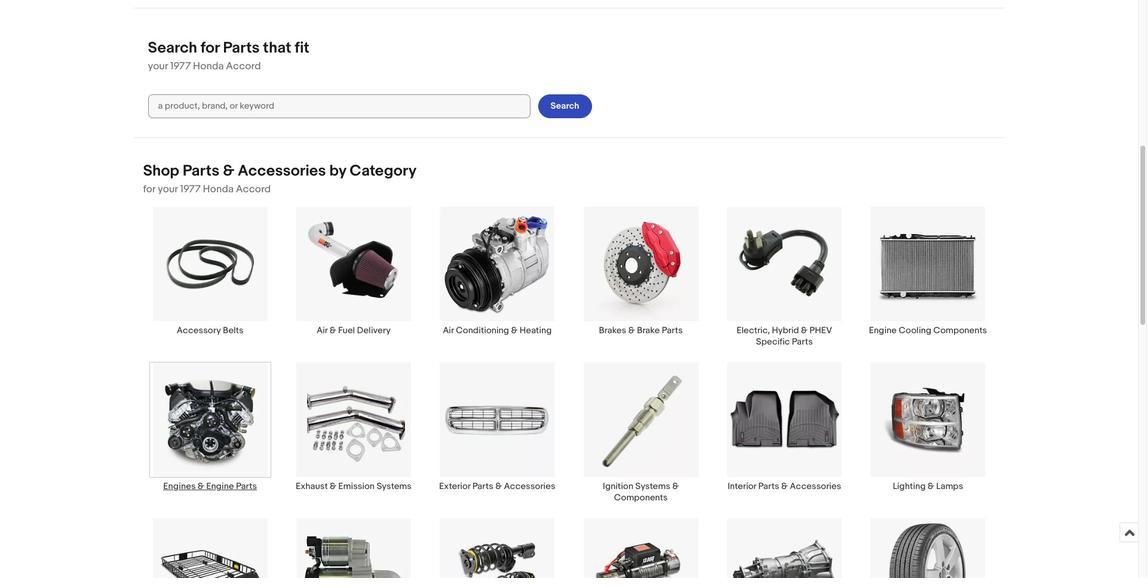 Task type: describe. For each thing, give the bounding box(es) containing it.
search button
[[538, 94, 592, 118]]

0 horizontal spatial engine
[[206, 481, 234, 492]]

honda inside shop parts & accessories by category for your 1977 honda accord
[[203, 183, 234, 195]]

1977 inside search for parts that fit your 1977 honda accord
[[170, 60, 191, 72]]

lighting & lamps
[[893, 481, 963, 492]]

interior parts & accessories
[[728, 481, 841, 492]]

accessories for interior
[[790, 481, 841, 492]]

cooling
[[899, 325, 931, 336]]

accessories for exterior
[[504, 481, 555, 492]]

components inside ignition systems & components
[[614, 492, 668, 504]]

air conditioning & heating link
[[425, 206, 569, 336]]

electric,
[[737, 325, 770, 336]]

honda inside search for parts that fit your 1977 honda accord
[[193, 60, 224, 72]]

& inside ignition systems & components
[[672, 481, 679, 492]]

accord inside search for parts that fit your 1977 honda accord
[[226, 60, 261, 72]]

for inside shop parts & accessories by category for your 1977 honda accord
[[143, 183, 155, 195]]

lamps
[[936, 481, 963, 492]]

air & fuel delivery link
[[282, 206, 425, 336]]

systems inside ignition systems & components
[[635, 481, 670, 492]]

ignition systems & components link
[[569, 362, 713, 504]]

exterior parts & accessories link
[[425, 362, 569, 492]]

engines
[[163, 481, 196, 492]]

search for search for parts that fit your 1977 honda accord
[[148, 39, 197, 57]]

exterior
[[439, 481, 470, 492]]

belts
[[223, 325, 243, 336]]

conditioning
[[456, 325, 509, 336]]

exhaust & emission systems link
[[282, 362, 425, 492]]

engine cooling components link
[[856, 206, 1000, 336]]

accessories for shop
[[238, 162, 326, 180]]

air for air conditioning & heating
[[443, 325, 454, 336]]

& inside 'link'
[[928, 481, 934, 492]]

engines & engine parts link
[[138, 362, 282, 492]]

brakes & brake parts
[[599, 325, 683, 336]]

list containing accessory belts
[[134, 206, 1005, 578]]

shop parts & accessories by category for your 1977 honda accord
[[143, 162, 417, 195]]

1977 inside shop parts & accessories by category for your 1977 honda accord
[[180, 183, 201, 195]]



Task type: vqa. For each thing, say whether or not it's contained in the screenshot.
THE HEATING
yes



Task type: locate. For each thing, give the bounding box(es) containing it.
parts inside electric, hybrid & phev specific parts
[[792, 336, 813, 348]]

search for search
[[551, 100, 579, 112]]

your inside search for parts that fit your 1977 honda accord
[[148, 60, 168, 72]]

emission
[[338, 481, 375, 492]]

fit
[[295, 39, 309, 57]]

air left fuel at the bottom left
[[317, 325, 328, 336]]

1 vertical spatial search
[[551, 100, 579, 112]]

1 vertical spatial for
[[143, 183, 155, 195]]

fuel
[[338, 325, 355, 336]]

your inside shop parts & accessories by category for your 1977 honda accord
[[158, 183, 178, 195]]

delivery
[[357, 325, 391, 336]]

shop
[[143, 162, 179, 180]]

0 horizontal spatial accessories
[[238, 162, 326, 180]]

systems right ignition
[[635, 481, 670, 492]]

honda
[[193, 60, 224, 72], [203, 183, 234, 195]]

air conditioning & heating
[[443, 325, 552, 336]]

electric, hybrid & phev specific parts link
[[713, 206, 856, 348]]

1 horizontal spatial components
[[933, 325, 987, 336]]

1 vertical spatial components
[[614, 492, 668, 504]]

engine left cooling
[[869, 325, 897, 336]]

&
[[223, 162, 234, 180], [330, 325, 336, 336], [511, 325, 518, 336], [628, 325, 635, 336], [801, 325, 808, 336], [198, 481, 204, 492], [330, 481, 336, 492], [495, 481, 502, 492], [672, 481, 679, 492], [781, 481, 788, 492], [928, 481, 934, 492]]

engine cooling components
[[869, 325, 987, 336]]

1 systems from the left
[[377, 481, 412, 492]]

lighting & lamps link
[[856, 362, 1000, 492]]

1 horizontal spatial accessories
[[504, 481, 555, 492]]

exterior parts & accessories
[[439, 481, 555, 492]]

parts
[[223, 39, 260, 57], [183, 162, 219, 180], [662, 325, 683, 336], [792, 336, 813, 348], [236, 481, 257, 492], [472, 481, 493, 492], [758, 481, 779, 492]]

0 vertical spatial for
[[201, 39, 220, 57]]

0 horizontal spatial for
[[143, 183, 155, 195]]

air for air & fuel delivery
[[317, 325, 328, 336]]

search inside search for parts that fit your 1977 honda accord
[[148, 39, 197, 57]]

0 vertical spatial search
[[148, 39, 197, 57]]

accessory belts link
[[138, 206, 282, 336]]

0 vertical spatial engine
[[869, 325, 897, 336]]

for inside search for parts that fit your 1977 honda accord
[[201, 39, 220, 57]]

search for parts that fit your 1977 honda accord
[[148, 39, 309, 72]]

1 vertical spatial accord
[[236, 183, 271, 195]]

2 horizontal spatial accessories
[[790, 481, 841, 492]]

that
[[263, 39, 291, 57]]

brakes & brake parts link
[[569, 206, 713, 336]]

accessories
[[238, 162, 326, 180], [504, 481, 555, 492], [790, 481, 841, 492]]

heating
[[520, 325, 552, 336]]

engines & engine parts
[[163, 481, 257, 492]]

1 vertical spatial 1977
[[180, 183, 201, 195]]

0 horizontal spatial components
[[614, 492, 668, 504]]

accessory
[[177, 325, 221, 336]]

by
[[329, 162, 346, 180]]

air & fuel delivery
[[317, 325, 391, 336]]

systems right emission
[[377, 481, 412, 492]]

parts inside shop parts & accessories by category for your 1977 honda accord
[[183, 162, 219, 180]]

accessories inside shop parts & accessories by category for your 1977 honda accord
[[238, 162, 326, 180]]

engine right the engines at the left bottom of page
[[206, 481, 234, 492]]

phev
[[810, 325, 832, 336]]

air inside air & fuel delivery link
[[317, 325, 328, 336]]

components
[[933, 325, 987, 336], [614, 492, 668, 504]]

brake
[[637, 325, 660, 336]]

2 air from the left
[[443, 325, 454, 336]]

list
[[134, 206, 1005, 578]]

ignition systems & components
[[603, 481, 679, 504]]

0 vertical spatial components
[[933, 325, 987, 336]]

accessory belts
[[177, 325, 243, 336]]

& inside electric, hybrid & phev specific parts
[[801, 325, 808, 336]]

Search search field
[[148, 94, 530, 118]]

0 horizontal spatial systems
[[377, 481, 412, 492]]

1 horizontal spatial air
[[443, 325, 454, 336]]

2 systems from the left
[[635, 481, 670, 492]]

1 horizontal spatial for
[[201, 39, 220, 57]]

air inside air conditioning & heating link
[[443, 325, 454, 336]]

& inside shop parts & accessories by category for your 1977 honda accord
[[223, 162, 234, 180]]

0 vertical spatial 1977
[[170, 60, 191, 72]]

electric, hybrid & phev specific parts
[[737, 325, 832, 348]]

interior parts & accessories link
[[713, 362, 856, 492]]

ignition
[[603, 481, 633, 492]]

specific
[[756, 336, 790, 348]]

engine
[[869, 325, 897, 336], [206, 481, 234, 492]]

for
[[201, 39, 220, 57], [143, 183, 155, 195]]

1 horizontal spatial engine
[[869, 325, 897, 336]]

0 horizontal spatial search
[[148, 39, 197, 57]]

air
[[317, 325, 328, 336], [443, 325, 454, 336]]

your
[[148, 60, 168, 72], [158, 183, 178, 195]]

systems inside exhaust & emission systems link
[[377, 481, 412, 492]]

parts inside search for parts that fit your 1977 honda accord
[[223, 39, 260, 57]]

interior
[[728, 481, 756, 492]]

accord inside shop parts & accessories by category for your 1977 honda accord
[[236, 183, 271, 195]]

exhaust
[[296, 481, 328, 492]]

lighting
[[893, 481, 926, 492]]

category
[[350, 162, 417, 180]]

1 horizontal spatial search
[[551, 100, 579, 112]]

exhaust & emission systems
[[296, 481, 412, 492]]

air left conditioning
[[443, 325, 454, 336]]

search
[[148, 39, 197, 57], [551, 100, 579, 112]]

0 horizontal spatial air
[[317, 325, 328, 336]]

systems
[[377, 481, 412, 492], [635, 481, 670, 492]]

1 air from the left
[[317, 325, 328, 336]]

1 vertical spatial engine
[[206, 481, 234, 492]]

brakes
[[599, 325, 626, 336]]

search inside "button"
[[551, 100, 579, 112]]

0 vertical spatial your
[[148, 60, 168, 72]]

1 vertical spatial your
[[158, 183, 178, 195]]

accord
[[226, 60, 261, 72], [236, 183, 271, 195]]

1 vertical spatial honda
[[203, 183, 234, 195]]

0 vertical spatial honda
[[193, 60, 224, 72]]

1977
[[170, 60, 191, 72], [180, 183, 201, 195]]

hybrid
[[772, 325, 799, 336]]

1 horizontal spatial systems
[[635, 481, 670, 492]]

0 vertical spatial accord
[[226, 60, 261, 72]]



